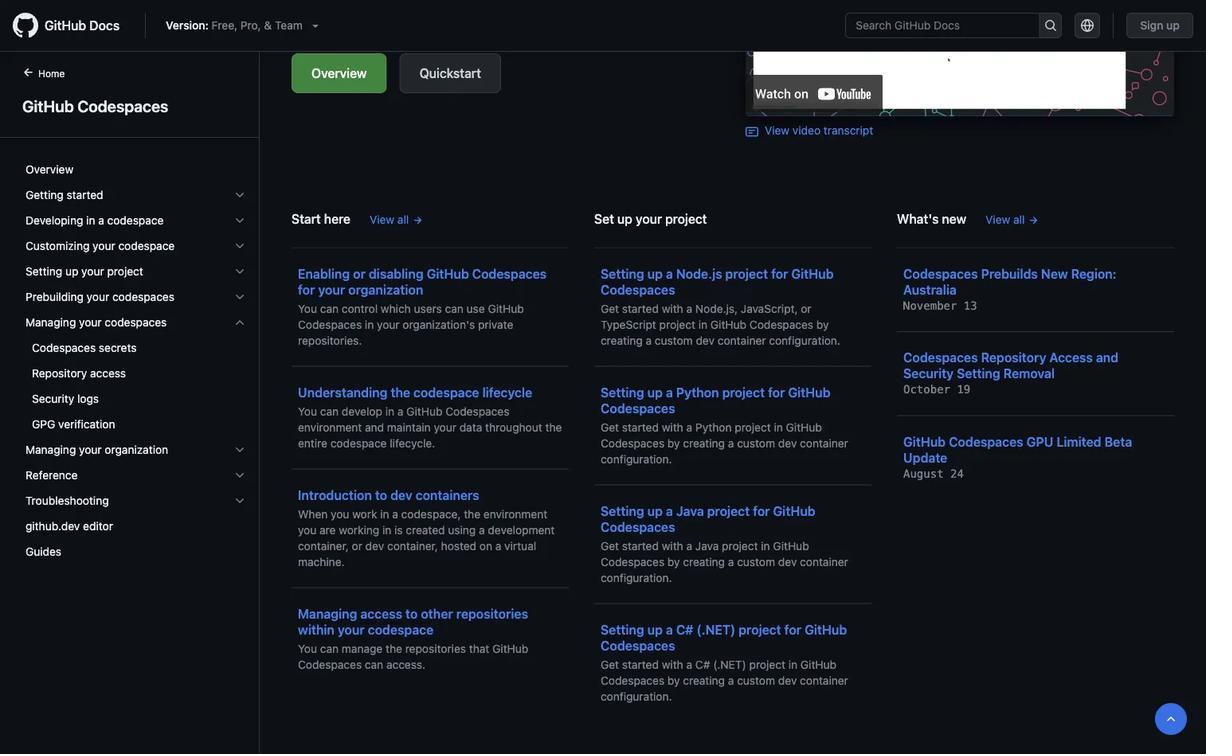 Task type: describe. For each thing, give the bounding box(es) containing it.
set up your project
[[595, 211, 707, 226]]

your down enabling
[[318, 282, 345, 297]]

logs
[[77, 392, 99, 406]]

sc 9kayk9 0 image for codespace
[[234, 240, 246, 253]]

get for setting up a node.js project for github codespaces
[[601, 302, 619, 315]]

work
[[352, 508, 377, 521]]

setting up a java project for github codespaces get started with a java project in github codespaces by creating a custom dev container configuration.
[[601, 504, 849, 585]]

october
[[904, 383, 951, 397]]

managing your codespaces
[[26, 316, 167, 329]]

setting up your project
[[26, 265, 143, 278]]

search image
[[1045, 19, 1057, 32]]

lifecycle
[[483, 385, 533, 400]]

is
[[395, 524, 403, 537]]

or inside enabling or disabling github codespaces for your organization you can control which users can use github codespaces in your organization's private repositories.
[[353, 266, 366, 281]]

configuration. inside the setting up a java project for github codespaces get started with a java project in github codespaces by creating a custom dev container configuration.
[[601, 572, 672, 585]]

with inside setting up a c# (.net) project for github codespaces get started with a c# (.net) project in github codespaces by creating a custom dev container configuration.
[[662, 658, 684, 672]]

codespace down "develop"
[[331, 437, 387, 450]]

the inside the introduction to dev containers when you work in a codespace, the environment you are working in is created using a development container, or dev container, hosted on a virtual machine.
[[464, 508, 481, 521]]

codespaces for prebuilding your codespaces
[[112, 290, 174, 304]]

your inside understanding the codespace lifecycle you can develop in a github codespaces environment and maintain your data throughout the entire codespace lifecycle.
[[434, 421, 457, 434]]

get for setting up a java project for github codespaces
[[601, 540, 619, 553]]

codespaces secrets link
[[19, 336, 253, 361]]

beta
[[1105, 434, 1133, 450]]

0 vertical spatial repositories
[[456, 607, 528, 622]]

reference button
[[19, 463, 253, 489]]

github.dev
[[26, 520, 80, 533]]

24
[[951, 468, 964, 481]]

codespaces inside github codespaces gpu limited beta update august 24
[[949, 434, 1024, 450]]

started inside dropdown button
[[67, 188, 103, 202]]

1 vertical spatial (.net)
[[713, 658, 747, 672]]

a inside understanding the codespace lifecycle you can develop in a github codespaces environment and maintain your data throughout the entire codespace lifecycle.
[[398, 405, 404, 418]]

organization inside dropdown button
[[105, 443, 168, 457]]

19
[[957, 383, 971, 397]]

started for setting up a python project for github codespaces
[[622, 421, 659, 434]]

by inside setting up a python project for github codespaces get started with a python project in github codespaces by creating a custom dev container configuration.
[[668, 437, 680, 450]]

github codespaces
[[22, 96, 168, 115]]

link image
[[746, 125, 759, 138]]

security inside codespaces repository access and security setting removal october 19
[[904, 366, 954, 381]]

to inside managing access to other repositories within your codespace you can manage the repositories that github codespaces can access.
[[406, 607, 418, 622]]

introduction
[[298, 488, 372, 503]]

setting up a python project for github codespaces get started with a python project in github codespaces by creating a custom dev container configuration.
[[601, 385, 849, 466]]

started inside setting up a c# (.net) project for github codespaces get started with a c# (.net) project in github codespaces by creating a custom dev container configuration.
[[622, 658, 659, 672]]

throughout
[[485, 421, 543, 434]]

which
[[381, 302, 411, 315]]

github codespaces gpu limited beta update august 24
[[904, 434, 1133, 481]]

scroll to top image
[[1165, 713, 1178, 726]]

codespace down getting started dropdown button on the top left of the page
[[107, 214, 164, 227]]

machine.
[[298, 556, 345, 569]]

containers
[[416, 488, 479, 503]]

managing your codespaces button
[[19, 310, 253, 336]]

container inside the setting up a java project for github codespaces get started with a java project in github codespaces by creating a custom dev container configuration.
[[800, 556, 849, 569]]

august 24 element
[[904, 468, 964, 481]]

quickstart
[[420, 66, 481, 81]]

your right set
[[636, 211, 662, 226]]

creating inside the setting up a java project for github codespaces get started with a java project in github codespaces by creating a custom dev container configuration.
[[683, 556, 725, 569]]

started for setting up a node.js project for github codespaces
[[622, 302, 659, 315]]

1 vertical spatial python
[[696, 421, 732, 434]]

1 horizontal spatial you
[[331, 508, 349, 521]]

organization inside enabling or disabling github codespaces for your organization you can control which users can use github codespaces in your organization's private repositories.
[[348, 282, 423, 297]]

view for codespaces prebuilds new region: australia
[[986, 213, 1011, 226]]

sc 9kayk9 0 image inside reference dropdown button
[[234, 469, 246, 482]]

or inside the introduction to dev containers when you work in a codespace, the environment you are working in is created using a development container, or dev container, hosted on a virtual machine.
[[352, 540, 363, 553]]

codespaces prebuilds new region: australia november 13
[[904, 266, 1117, 313]]

1 horizontal spatial overview
[[312, 66, 367, 81]]

your up managing your codespaces
[[87, 290, 109, 304]]

development
[[488, 524, 555, 537]]

configuration. inside setting up a c# (.net) project for github codespaces get started with a c# (.net) project in github codespaces by creating a custom dev container configuration.
[[601, 690, 672, 703]]

dev inside setting up a c# (.net) project for github codespaces get started with a c# (.net) project in github codespaces by creating a custom dev container configuration.
[[778, 674, 797, 687]]

control
[[342, 302, 378, 315]]

other
[[421, 607, 453, 622]]

you for enabling or disabling github codespaces for your organization
[[298, 302, 317, 315]]

lifecycle.
[[390, 437, 435, 450]]

your inside managing access to other repositories within your codespace you can manage the repositories that github codespaces can access.
[[338, 623, 365, 638]]

codespaces repository access and security setting removal october 19
[[904, 350, 1119, 397]]

developing in a codespace
[[26, 214, 164, 227]]

setting for java
[[601, 504, 645, 519]]

0 vertical spatial (.net)
[[697, 623, 736, 638]]

with for java
[[662, 540, 684, 553]]

use
[[467, 302, 485, 315]]

managing access to other repositories within your codespace you can manage the repositories that github codespaces can access.
[[298, 607, 529, 672]]

dev inside setting up a node.js project for github codespaces get started with a node.js, javascript, or typescript project in github codespaces by creating a custom dev container configuration.
[[696, 334, 715, 347]]

the right throughout
[[546, 421, 562, 434]]

1 container, from the left
[[298, 540, 349, 553]]

and inside codespaces repository access and security setting removal october 19
[[1096, 350, 1119, 365]]

0 horizontal spatial c#
[[676, 623, 694, 638]]

by inside the setting up a java project for github codespaces get started with a java project in github codespaces by creating a custom dev container configuration.
[[668, 556, 680, 569]]

github.dev editor
[[26, 520, 113, 533]]

github codespaces element
[[0, 65, 260, 753]]

view all for what's new
[[986, 213, 1025, 226]]

you inside understanding the codespace lifecycle you can develop in a github codespaces environment and maintain your data throughout the entire codespace lifecycle.
[[298, 405, 317, 418]]

setting up your project button
[[19, 259, 253, 285]]

github.dev editor link
[[19, 514, 253, 540]]

your up codespaces secrets
[[79, 316, 102, 329]]

configuration. inside setting up a node.js project for github codespaces get started with a node.js, javascript, or typescript project in github codespaces by creating a custom dev container configuration.
[[769, 334, 841, 347]]

up for setting up a java project for github codespaces get started with a java project in github codespaces by creating a custom dev container configuration.
[[648, 504, 663, 519]]

select language: current language is english image
[[1082, 19, 1094, 32]]

1 vertical spatial you
[[298, 524, 317, 537]]

github inside understanding the codespace lifecycle you can develop in a github codespaces environment and maintain your data throughout the entire codespace lifecycle.
[[407, 405, 443, 418]]

setting for c#
[[601, 623, 645, 638]]

prebuilds
[[981, 266, 1038, 281]]

access
[[1050, 350, 1093, 365]]

getting started button
[[19, 182, 253, 208]]

home link
[[16, 66, 90, 82]]

view video transcript
[[765, 124, 874, 137]]

creating inside setting up a c# (.net) project for github codespaces get started with a c# (.net) project in github codespaces by creating a custom dev container configuration.
[[683, 674, 725, 687]]

team
[[275, 19, 303, 32]]

gpg verification link
[[19, 412, 253, 438]]

a inside dropdown button
[[98, 214, 104, 227]]

managing for organization
[[26, 443, 76, 457]]

you for managing access to other repositories within your codespace
[[298, 642, 317, 656]]

codespaces inside codespaces repository access and security setting removal october 19
[[904, 350, 978, 365]]

0 horizontal spatial overview link
[[19, 157, 253, 182]]

setting inside codespaces repository access and security setting removal october 19
[[957, 366, 1001, 381]]

creating inside setting up a node.js project for github codespaces get started with a node.js, javascript, or typescript project in github codespaces by creating a custom dev container configuration.
[[601, 334, 643, 347]]

managing your codespaces element containing codespaces secrets
[[13, 336, 259, 438]]

managing your codespaces element containing managing your codespaces
[[13, 310, 259, 438]]

node.js,
[[696, 302, 738, 315]]

pro,
[[241, 19, 261, 32]]

for for setting up a python project for github codespaces
[[768, 385, 785, 400]]

managing for codespaces
[[26, 316, 76, 329]]

on
[[480, 540, 493, 553]]

environment for introduction to dev containers
[[484, 508, 548, 521]]

removal
[[1004, 366, 1055, 381]]

can inside understanding the codespace lifecycle you can develop in a github codespaces environment and maintain your data throughout the entire codespace lifecycle.
[[320, 405, 339, 418]]

guides
[[26, 546, 61, 559]]

new
[[942, 211, 967, 226]]

environment for understanding the codespace lifecycle
[[298, 421, 362, 434]]

version: free, pro, & team
[[166, 19, 303, 32]]

dev inside setting up a python project for github codespaces get started with a python project in github codespaces by creating a custom dev container configuration.
[[778, 437, 797, 450]]

codespace inside managing access to other repositories within your codespace you can manage the repositories that github codespaces can access.
[[368, 623, 434, 638]]

and inside understanding the codespace lifecycle you can develop in a github codespaces environment and maintain your data throughout the entire codespace lifecycle.
[[365, 421, 384, 434]]

free,
[[212, 19, 238, 32]]

what's new
[[897, 211, 967, 226]]

gpg
[[32, 418, 55, 431]]

sc 9kayk9 0 image for codespaces
[[234, 291, 246, 304]]

developing in a codespace button
[[19, 208, 253, 234]]

custom inside the setting up a java project for github codespaces get started with a java project in github codespaces by creating a custom dev container configuration.
[[737, 556, 775, 569]]

november 13 element
[[904, 299, 978, 313]]

limited
[[1057, 434, 1102, 450]]

set
[[595, 211, 614, 226]]

github inside github codespaces gpu limited beta update august 24
[[904, 434, 946, 450]]

container inside setting up a node.js project for github codespaces get started with a node.js, javascript, or typescript project in github codespaces by creating a custom dev container configuration.
[[718, 334, 766, 347]]

understanding the codespace lifecycle you can develop in a github codespaces environment and maintain your data throughout the entire codespace lifecycle.
[[298, 385, 562, 450]]

codespaces secrets
[[32, 341, 137, 355]]

sc 9kayk9 0 image inside getting started dropdown button
[[234, 189, 246, 202]]

sign up
[[1141, 19, 1180, 32]]

&
[[264, 19, 272, 32]]

for inside setting up a c# (.net) project for github codespaces get started with a c# (.net) project in github codespaces by creating a custom dev container configuration.
[[785, 623, 802, 638]]

view all for start here
[[370, 213, 409, 226]]

entire
[[298, 437, 327, 450]]

in inside understanding the codespace lifecycle you can develop in a github codespaces environment and maintain your data throughout the entire codespace lifecycle.
[[385, 405, 395, 418]]

data
[[460, 421, 482, 434]]

guides link
[[19, 540, 253, 565]]

up for setting up your project
[[65, 265, 78, 278]]

custom inside setting up a node.js project for github codespaces get started with a node.js, javascript, or typescript project in github codespaces by creating a custom dev container configuration.
[[655, 334, 693, 347]]

enabling
[[298, 266, 350, 281]]

to inside the introduction to dev containers when you work in a codespace, the environment you are working in is created using a development container, or dev container, hosted on a virtual machine.
[[375, 488, 387, 503]]

or inside setting up a node.js project for github codespaces get started with a node.js, javascript, or typescript project in github codespaces by creating a custom dev container configuration.
[[801, 302, 812, 315]]

all for new
[[1014, 213, 1025, 226]]

0 vertical spatial python
[[676, 385, 719, 400]]

creating inside setting up a python project for github codespaces get started with a python project in github codespaces by creating a custom dev container configuration.
[[683, 437, 725, 450]]

in inside setting up a python project for github codespaces get started with a python project in github codespaces by creating a custom dev container configuration.
[[774, 421, 783, 434]]

access.
[[387, 658, 426, 672]]

typescript
[[601, 318, 657, 331]]

your down developing in a codespace
[[93, 239, 115, 253]]



Task type: locate. For each thing, give the bounding box(es) containing it.
2 sc 9kayk9 0 image from the top
[[234, 214, 246, 227]]

0 vertical spatial to
[[375, 488, 387, 503]]

november
[[904, 299, 957, 313]]

view video transcript link
[[746, 124, 874, 138]]

the up maintain
[[391, 385, 410, 400]]

security up 'gpg'
[[32, 392, 74, 406]]

0 vertical spatial organization
[[348, 282, 423, 297]]

0 vertical spatial security
[[904, 366, 954, 381]]

up
[[1167, 19, 1180, 32], [618, 211, 633, 226], [65, 265, 78, 278], [648, 266, 663, 281], [648, 385, 663, 400], [648, 504, 663, 519], [648, 623, 663, 638]]

1 sc 9kayk9 0 image from the top
[[234, 291, 246, 304]]

home
[[38, 68, 65, 79]]

view right 'link' image
[[765, 124, 790, 137]]

prebuilding your codespaces button
[[19, 285, 253, 310]]

repositories up that
[[456, 607, 528, 622]]

1 vertical spatial or
[[801, 302, 812, 315]]

repository access link
[[19, 361, 253, 387]]

sign
[[1141, 19, 1164, 32]]

1 horizontal spatial repository
[[981, 350, 1047, 365]]

all up the prebuilds
[[1014, 213, 1025, 226]]

security inside github codespaces element
[[32, 392, 74, 406]]

prebuilding
[[26, 290, 84, 304]]

can left control
[[320, 302, 339, 315]]

2 horizontal spatial view
[[986, 213, 1011, 226]]

with inside setting up a node.js project for github codespaces get started with a node.js, javascript, or typescript project in github codespaces by creating a custom dev container configuration.
[[662, 302, 684, 315]]

enabling or disabling github codespaces for your organization you can control which users can use github codespaces in your organization's private repositories.
[[298, 266, 547, 347]]

2 view all link from the left
[[986, 211, 1039, 228]]

setting inside setting up a c# (.net) project for github codespaces get started with a c# (.net) project in github codespaces by creating a custom dev container configuration.
[[601, 623, 645, 638]]

1 vertical spatial and
[[365, 421, 384, 434]]

1 view all from the left
[[370, 213, 409, 226]]

repository up security logs
[[32, 367, 87, 380]]

customizing your codespace button
[[19, 234, 253, 259]]

0 vertical spatial and
[[1096, 350, 1119, 365]]

overview up 'getting'
[[26, 163, 73, 176]]

0 horizontal spatial view
[[370, 213, 395, 226]]

to up work on the left bottom
[[375, 488, 387, 503]]

codespaces down setting up your project dropdown button
[[112, 290, 174, 304]]

up for sign up
[[1167, 19, 1180, 32]]

0 horizontal spatial all
[[398, 213, 409, 226]]

container inside setting up a python project for github codespaces get started with a python project in github codespaces by creating a custom dev container configuration.
[[800, 437, 849, 450]]

1 vertical spatial organization
[[105, 443, 168, 457]]

creating
[[601, 334, 643, 347], [683, 437, 725, 450], [683, 556, 725, 569], [683, 674, 725, 687]]

1 vertical spatial environment
[[484, 508, 548, 521]]

australia
[[904, 282, 957, 297]]

and down "develop"
[[365, 421, 384, 434]]

setting inside setting up a python project for github codespaces get started with a python project in github codespaces by creating a custom dev container configuration.
[[601, 385, 645, 400]]

started inside the setting up a java project for github codespaces get started with a java project in github codespaces by creating a custom dev container configuration.
[[622, 540, 659, 553]]

4 get from the top
[[601, 658, 619, 672]]

you up entire
[[298, 405, 317, 418]]

your up prebuilding your codespaces at the top left
[[81, 265, 104, 278]]

sc 9kayk9 0 image for organization
[[234, 444, 246, 457]]

codespace up access.
[[368, 623, 434, 638]]

sc 9kayk9 0 image inside managing your organization dropdown button
[[234, 444, 246, 457]]

your left data
[[434, 421, 457, 434]]

repository up removal
[[981, 350, 1047, 365]]

view for enabling or disabling github codespaces for your organization
[[370, 213, 395, 226]]

1 horizontal spatial security
[[904, 366, 954, 381]]

you
[[331, 508, 349, 521], [298, 524, 317, 537]]

troubleshooting
[[26, 495, 109, 508]]

0 horizontal spatial security
[[32, 392, 74, 406]]

you inside managing access to other repositories within your codespace you can manage the repositories that github codespaces can access.
[[298, 642, 317, 656]]

started for setting up a java project for github codespaces
[[622, 540, 659, 553]]

working
[[339, 524, 379, 537]]

get for setting up a python project for github codespaces
[[601, 421, 619, 434]]

sc 9kayk9 0 image inside managing your codespaces dropdown button
[[234, 316, 246, 329]]

repositories up access.
[[405, 642, 466, 656]]

environment inside the introduction to dev containers when you work in a codespace, the environment you are working in is created using a development container, or dev container, hosted on a virtual machine.
[[484, 508, 548, 521]]

0 vertical spatial sc 9kayk9 0 image
[[234, 291, 246, 304]]

0 horizontal spatial to
[[375, 488, 387, 503]]

your down which
[[377, 318, 400, 331]]

or down working
[[352, 540, 363, 553]]

you down enabling
[[298, 302, 317, 315]]

security up october
[[904, 366, 954, 381]]

sc 9kayk9 0 image for a
[[234, 214, 246, 227]]

get inside setting up a node.js project for github codespaces get started with a node.js, javascript, or typescript project in github codespaces by creating a custom dev container configuration.
[[601, 302, 619, 315]]

1 horizontal spatial overview link
[[292, 53, 387, 93]]

1 vertical spatial you
[[298, 405, 317, 418]]

quickstart link
[[400, 53, 501, 93]]

0 vertical spatial you
[[331, 508, 349, 521]]

in inside dropdown button
[[86, 214, 95, 227]]

environment
[[298, 421, 362, 434], [484, 508, 548, 521]]

view all link up disabling at left
[[370, 211, 423, 228]]

managing down prebuilding
[[26, 316, 76, 329]]

you down introduction
[[331, 508, 349, 521]]

access for repository
[[90, 367, 126, 380]]

codespace
[[107, 214, 164, 227], [118, 239, 175, 253], [414, 385, 479, 400], [331, 437, 387, 450], [368, 623, 434, 638]]

1 vertical spatial codespaces
[[105, 316, 167, 329]]

github codespaces link
[[19, 94, 240, 118]]

1 horizontal spatial c#
[[696, 658, 710, 672]]

sc 9kayk9 0 image
[[234, 189, 246, 202], [234, 214, 246, 227], [234, 240, 246, 253], [234, 265, 246, 278], [234, 316, 246, 329], [234, 495, 246, 508]]

view all link up the prebuilds
[[986, 211, 1039, 228]]

python
[[676, 385, 719, 400], [696, 421, 732, 434]]

0 horizontal spatial container,
[[298, 540, 349, 553]]

virtual
[[505, 540, 536, 553]]

codespace down developing in a codespace dropdown button
[[118, 239, 175, 253]]

github docs link
[[13, 13, 132, 38]]

1 horizontal spatial access
[[360, 607, 402, 622]]

up inside the setting up a java project for github codespaces get started with a java project in github codespaces by creating a custom dev container configuration.
[[648, 504, 663, 519]]

managing up reference
[[26, 443, 76, 457]]

project inside dropdown button
[[107, 265, 143, 278]]

get inside setting up a c# (.net) project for github codespaces get started with a c# (.net) project in github codespaces by creating a custom dev container configuration.
[[601, 658, 619, 672]]

prebuilding your codespaces
[[26, 290, 174, 304]]

sc 9kayk9 0 image inside developing in a codespace dropdown button
[[234, 214, 246, 227]]

up inside setting up a python project for github codespaces get started with a python project in github codespaces by creating a custom dev container configuration.
[[648, 385, 663, 400]]

sc 9kayk9 0 image inside setting up your project dropdown button
[[234, 265, 246, 278]]

1 vertical spatial managing
[[26, 443, 76, 457]]

1 vertical spatial security
[[32, 392, 74, 406]]

Search GitHub Docs search field
[[847, 14, 1040, 37]]

codespaces inside understanding the codespace lifecycle you can develop in a github codespaces environment and maintain your data throughout the entire codespace lifecycle.
[[446, 405, 510, 418]]

triangle down image
[[309, 19, 322, 32]]

started inside setting up a python project for github codespaces get started with a python project in github codespaces by creating a custom dev container configuration.
[[622, 421, 659, 434]]

reference
[[26, 469, 78, 482]]

up inside 'link'
[[1167, 19, 1180, 32]]

github inside managing access to other repositories within your codespace you can manage the repositories that github codespaces can access.
[[493, 642, 529, 656]]

private
[[478, 318, 514, 331]]

0 vertical spatial environment
[[298, 421, 362, 434]]

codespaces down prebuilding your codespaces dropdown button
[[105, 316, 167, 329]]

sc 9kayk9 0 image inside troubleshooting dropdown button
[[234, 495, 246, 508]]

with for node.js
[[662, 302, 684, 315]]

4 with from the top
[[662, 658, 684, 672]]

3 sc 9kayk9 0 image from the top
[[234, 469, 246, 482]]

up inside dropdown button
[[65, 265, 78, 278]]

setting for node.js
[[601, 266, 645, 281]]

security logs
[[32, 392, 99, 406]]

your
[[636, 211, 662, 226], [93, 239, 115, 253], [81, 265, 104, 278], [318, 282, 345, 297], [87, 290, 109, 304], [79, 316, 102, 329], [377, 318, 400, 331], [434, 421, 457, 434], [79, 443, 102, 457], [338, 623, 365, 638]]

up inside setting up a c# (.net) project for github codespaces get started with a c# (.net) project in github codespaces by creating a custom dev container configuration.
[[648, 623, 663, 638]]

2 managing your codespaces element from the top
[[13, 336, 259, 438]]

setting up a node.js project for github codespaces get started with a node.js, javascript, or typescript project in github codespaces by creating a custom dev container configuration.
[[601, 266, 841, 347]]

2 with from the top
[[662, 421, 684, 434]]

c#
[[676, 623, 694, 638], [696, 658, 710, 672]]

managing your organization button
[[19, 438, 253, 463]]

environment up development
[[484, 508, 548, 521]]

1 you from the top
[[298, 302, 317, 315]]

all for disabling
[[398, 213, 409, 226]]

1 horizontal spatial view
[[765, 124, 790, 137]]

configuration. inside setting up a python project for github codespaces get started with a python project in github codespaces by creating a custom dev container configuration.
[[601, 453, 672, 466]]

up for setting up a node.js project for github codespaces get started with a node.js, javascript, or typescript project in github codespaces by creating a custom dev container configuration.
[[648, 266, 663, 281]]

sc 9kayk9 0 image for your
[[234, 265, 246, 278]]

1 all from the left
[[398, 213, 409, 226]]

manage
[[342, 642, 383, 656]]

2 all from the left
[[1014, 213, 1025, 226]]

organization down the "gpg verification" link
[[105, 443, 168, 457]]

repository inside codespaces repository access and security setting removal october 19
[[981, 350, 1047, 365]]

get inside the setting up a java project for github codespaces get started with a java project in github codespaces by creating a custom dev container configuration.
[[601, 540, 619, 553]]

the inside managing access to other repositories within your codespace you can manage the repositories that github codespaces can access.
[[386, 642, 402, 656]]

view all right new
[[986, 213, 1025, 226]]

organization's
[[403, 318, 475, 331]]

1 vertical spatial overview link
[[19, 157, 253, 182]]

verification
[[58, 418, 115, 431]]

repositories.
[[298, 334, 362, 347]]

dev inside the setting up a java project for github codespaces get started with a java project in github codespaces by creating a custom dev container configuration.
[[778, 556, 797, 569]]

setting for python
[[601, 385, 645, 400]]

sc 9kayk9 0 image
[[234, 291, 246, 304], [234, 444, 246, 457], [234, 469, 246, 482]]

codespaces inside managing access to other repositories within your codespace you can manage the repositories that github codespaces can access.
[[298, 658, 362, 672]]

repository access
[[32, 367, 126, 380]]

in inside enabling or disabling github codespaces for your organization you can control which users can use github codespaces in your organization's private repositories.
[[365, 318, 374, 331]]

access down secrets
[[90, 367, 126, 380]]

2 vertical spatial managing
[[298, 607, 357, 622]]

when
[[298, 508, 328, 521]]

overview down triangle down icon
[[312, 66, 367, 81]]

hosted
[[441, 540, 477, 553]]

1 sc 9kayk9 0 image from the top
[[234, 189, 246, 202]]

or right javascript,
[[801, 302, 812, 315]]

your down verification
[[79, 443, 102, 457]]

0 vertical spatial overview link
[[292, 53, 387, 93]]

6 sc 9kayk9 0 image from the top
[[234, 495, 246, 508]]

editor
[[83, 520, 113, 533]]

august
[[904, 468, 944, 481]]

0 vertical spatial managing
[[26, 316, 76, 329]]

0 horizontal spatial view all
[[370, 213, 409, 226]]

can down manage at the bottom
[[365, 658, 383, 672]]

in inside the setting up a java project for github codespaces get started with a java project in github codespaces by creating a custom dev container configuration.
[[761, 540, 770, 553]]

3 you from the top
[[298, 642, 317, 656]]

0 vertical spatial repository
[[981, 350, 1047, 365]]

view all
[[370, 213, 409, 226], [986, 213, 1025, 226]]

1 horizontal spatial to
[[406, 607, 418, 622]]

container, down the created
[[387, 540, 438, 553]]

to left other
[[406, 607, 418, 622]]

0 horizontal spatial repository
[[32, 367, 87, 380]]

1 vertical spatial to
[[406, 607, 418, 622]]

1 vertical spatial sc 9kayk9 0 image
[[234, 444, 246, 457]]

with inside setting up a python project for github codespaces get started with a python project in github codespaces by creating a custom dev container configuration.
[[662, 421, 684, 434]]

your up manage at the bottom
[[338, 623, 365, 638]]

1 horizontal spatial container,
[[387, 540, 438, 553]]

access up manage at the bottom
[[360, 607, 402, 622]]

view all link
[[370, 211, 423, 228], [986, 211, 1039, 228]]

for for setting up a node.js project for github codespaces
[[771, 266, 789, 281]]

1 view all link from the left
[[370, 211, 423, 228]]

0 horizontal spatial organization
[[105, 443, 168, 457]]

can left use at the top left of the page
[[445, 302, 464, 315]]

understanding
[[298, 385, 388, 400]]

and right access
[[1096, 350, 1119, 365]]

up for setting up a c# (.net) project for github codespaces get started with a c# (.net) project in github codespaces by creating a custom dev container configuration.
[[648, 623, 663, 638]]

0 vertical spatial overview
[[312, 66, 367, 81]]

up for setting up a python project for github codespaces get started with a python project in github codespaces by creating a custom dev container configuration.
[[648, 385, 663, 400]]

2 view all from the left
[[986, 213, 1025, 226]]

organization down disabling at left
[[348, 282, 423, 297]]

overview inside github codespaces element
[[26, 163, 73, 176]]

2 vertical spatial you
[[298, 642, 317, 656]]

version:
[[166, 19, 209, 32]]

here
[[324, 211, 351, 226]]

1 horizontal spatial view all
[[986, 213, 1025, 226]]

what's
[[897, 211, 939, 226]]

getting
[[26, 188, 64, 202]]

maintain
[[387, 421, 431, 434]]

custom inside setting up a c# (.net) project for github codespaces get started with a c# (.net) project in github codespaces by creating a custom dev container configuration.
[[737, 674, 775, 687]]

setting inside setting up your project dropdown button
[[26, 265, 62, 278]]

1 horizontal spatial organization
[[348, 282, 423, 297]]

custom inside setting up a python project for github codespaces get started with a python project in github codespaces by creating a custom dev container configuration.
[[737, 437, 775, 450]]

can down understanding
[[320, 405, 339, 418]]

with inside the setting up a java project for github codespaces get started with a java project in github codespaces by creating a custom dev container configuration.
[[662, 540, 684, 553]]

4 sc 9kayk9 0 image from the top
[[234, 265, 246, 278]]

started inside setting up a node.js project for github codespaces get started with a node.js, javascript, or typescript project in github codespaces by creating a custom dev container configuration.
[[622, 302, 659, 315]]

1 horizontal spatial all
[[1014, 213, 1025, 226]]

october 19 element
[[904, 383, 971, 397]]

1 managing your codespaces element from the top
[[13, 310, 259, 438]]

view right new
[[986, 213, 1011, 226]]

0 vertical spatial or
[[353, 266, 366, 281]]

codespaces
[[112, 290, 174, 304], [105, 316, 167, 329]]

get
[[601, 302, 619, 315], [601, 421, 619, 434], [601, 540, 619, 553], [601, 658, 619, 672]]

security
[[904, 366, 954, 381], [32, 392, 74, 406]]

environment inside understanding the codespace lifecycle you can develop in a github codespaces environment and maintain your data throughout the entire codespace lifecycle.
[[298, 421, 362, 434]]

1 horizontal spatial and
[[1096, 350, 1119, 365]]

3 get from the top
[[601, 540, 619, 553]]

1 vertical spatial java
[[696, 540, 719, 553]]

repositories
[[456, 607, 528, 622], [405, 642, 466, 656]]

access inside managing access to other repositories within your codespace you can manage the repositories that github codespaces can access.
[[360, 607, 402, 622]]

you down when
[[298, 524, 317, 537]]

environment up entire
[[298, 421, 362, 434]]

video
[[793, 124, 821, 137]]

transcript
[[824, 124, 874, 137]]

getting started
[[26, 188, 103, 202]]

your inside dropdown button
[[81, 265, 104, 278]]

1 vertical spatial repositories
[[405, 642, 466, 656]]

customizing your codespace
[[26, 239, 175, 253]]

you down 'within'
[[298, 642, 317, 656]]

with for python
[[662, 421, 684, 434]]

up inside setting up a node.js project for github codespaces get started with a node.js, javascript, or typescript project in github codespaces by creating a custom dev container configuration.
[[648, 266, 663, 281]]

0 vertical spatial access
[[90, 367, 126, 380]]

2 you from the top
[[298, 405, 317, 418]]

1 horizontal spatial view all link
[[986, 211, 1039, 228]]

2 sc 9kayk9 0 image from the top
[[234, 444, 246, 457]]

2 get from the top
[[601, 421, 619, 434]]

setting
[[26, 265, 62, 278], [601, 266, 645, 281], [957, 366, 1001, 381], [601, 385, 645, 400], [601, 504, 645, 519], [601, 623, 645, 638]]

within
[[298, 623, 335, 638]]

in inside setting up a c# (.net) project for github codespaces get started with a c# (.net) project in github codespaces by creating a custom dev container configuration.
[[789, 658, 798, 672]]

1 vertical spatial access
[[360, 607, 402, 622]]

by
[[817, 318, 829, 331], [668, 437, 680, 450], [668, 556, 680, 569], [668, 674, 680, 687]]

up for set up your project
[[618, 211, 633, 226]]

tooltip
[[1156, 704, 1187, 736]]

0 horizontal spatial and
[[365, 421, 384, 434]]

the up using
[[464, 508, 481, 521]]

access for managing
[[360, 607, 402, 622]]

1 vertical spatial c#
[[696, 658, 710, 672]]

that
[[469, 642, 490, 656]]

develop
[[342, 405, 382, 418]]

managing your codespaces element
[[13, 310, 259, 438], [13, 336, 259, 438]]

codespaces for managing your codespaces
[[105, 316, 167, 329]]

by inside setting up a node.js project for github codespaces get started with a node.js, javascript, or typescript project in github codespaces by creating a custom dev container configuration.
[[817, 318, 829, 331]]

0 horizontal spatial access
[[90, 367, 126, 380]]

access inside github codespaces element
[[90, 367, 126, 380]]

0 horizontal spatial view all link
[[370, 211, 423, 228]]

1 get from the top
[[601, 302, 619, 315]]

1 horizontal spatial environment
[[484, 508, 548, 521]]

get inside setting up a python project for github codespaces get started with a python project in github codespaces by creating a custom dev container configuration.
[[601, 421, 619, 434]]

setting inside setting up a node.js project for github codespaces get started with a node.js, javascript, or typescript project in github codespaces by creating a custom dev container configuration.
[[601, 266, 645, 281]]

overview link up developing in a codespace dropdown button
[[19, 157, 253, 182]]

view right here at the top left of page
[[370, 213, 395, 226]]

3 with from the top
[[662, 540, 684, 553]]

1 vertical spatial repository
[[32, 367, 87, 380]]

0 vertical spatial you
[[298, 302, 317, 315]]

3 sc 9kayk9 0 image from the top
[[234, 240, 246, 253]]

view all link for start here
[[370, 211, 423, 228]]

repository inside managing your codespaces element
[[32, 367, 87, 380]]

all up disabling at left
[[398, 213, 409, 226]]

for inside the setting up a java project for github codespaces get started with a java project in github codespaces by creating a custom dev container configuration.
[[753, 504, 770, 519]]

codespace up data
[[414, 385, 479, 400]]

0 vertical spatial java
[[676, 504, 704, 519]]

container inside setting up a c# (.net) project for github codespaces get started with a c# (.net) project in github codespaces by creating a custom dev container configuration.
[[800, 674, 849, 687]]

gpu
[[1027, 434, 1054, 450]]

setting inside the setting up a java project for github codespaces get started with a java project in github codespaces by creating a custom dev container configuration.
[[601, 504, 645, 519]]

codespace,
[[401, 508, 461, 521]]

sign up link
[[1127, 13, 1194, 38]]

or up control
[[353, 266, 366, 281]]

managing up 'within'
[[298, 607, 357, 622]]

managing for to
[[298, 607, 357, 622]]

overview link down triangle down icon
[[292, 53, 387, 93]]

(.net)
[[697, 623, 736, 638], [713, 658, 747, 672]]

github docs
[[45, 18, 120, 33]]

overview link
[[292, 53, 387, 93], [19, 157, 253, 182]]

developing
[[26, 214, 83, 227]]

sc 9kayk9 0 image inside customizing your codespace dropdown button
[[234, 240, 246, 253]]

in inside setting up a node.js project for github codespaces get started with a node.js, javascript, or typescript project in github codespaces by creating a custom dev container configuration.
[[699, 318, 708, 331]]

users
[[414, 302, 442, 315]]

codespaces inside codespaces prebuilds new region: australia november 13
[[904, 266, 978, 281]]

disabling
[[369, 266, 424, 281]]

0 horizontal spatial environment
[[298, 421, 362, 434]]

0 horizontal spatial you
[[298, 524, 317, 537]]

setting for project
[[26, 265, 62, 278]]

sc 9kayk9 0 image for codespaces
[[234, 316, 246, 329]]

for for enabling or disabling github codespaces for your organization
[[298, 282, 315, 297]]

2 vertical spatial or
[[352, 540, 363, 553]]

0 vertical spatial codespaces
[[112, 290, 174, 304]]

view all link for what's new
[[986, 211, 1039, 228]]

setting up a c# (.net) project for github codespaces get started with a c# (.net) project in github codespaces by creating a custom dev container configuration.
[[601, 623, 849, 703]]

the up access.
[[386, 642, 402, 656]]

created
[[406, 524, 445, 537]]

can down 'within'
[[320, 642, 339, 656]]

for for setting up a java project for github codespaces
[[753, 504, 770, 519]]

1 with from the top
[[662, 302, 684, 315]]

new
[[1042, 266, 1068, 281]]

view all right here at the top left of page
[[370, 213, 409, 226]]

0 horizontal spatial overview
[[26, 163, 73, 176]]

2 vertical spatial sc 9kayk9 0 image
[[234, 469, 246, 482]]

managing
[[26, 316, 76, 329], [26, 443, 76, 457], [298, 607, 357, 622]]

container, up machine.
[[298, 540, 349, 553]]

0 vertical spatial c#
[[676, 623, 694, 638]]

for inside enabling or disabling github codespaces for your organization you can control which users can use github codespaces in your organization's private repositories.
[[298, 282, 315, 297]]

by inside setting up a c# (.net) project for github codespaces get started with a c# (.net) project in github codespaces by creating a custom dev container configuration.
[[668, 674, 680, 687]]

you inside enabling or disabling github codespaces for your organization you can control which users can use github codespaces in your organization's private repositories.
[[298, 302, 317, 315]]

None search field
[[846, 13, 1062, 38]]

configuration.
[[769, 334, 841, 347], [601, 453, 672, 466], [601, 572, 672, 585], [601, 690, 672, 703]]

2 container, from the left
[[387, 540, 438, 553]]

with
[[662, 302, 684, 315], [662, 421, 684, 434], [662, 540, 684, 553], [662, 658, 684, 672]]

1 vertical spatial overview
[[26, 163, 73, 176]]

5 sc 9kayk9 0 image from the top
[[234, 316, 246, 329]]



Task type: vqa. For each thing, say whether or not it's contained in the screenshot.
A
yes



